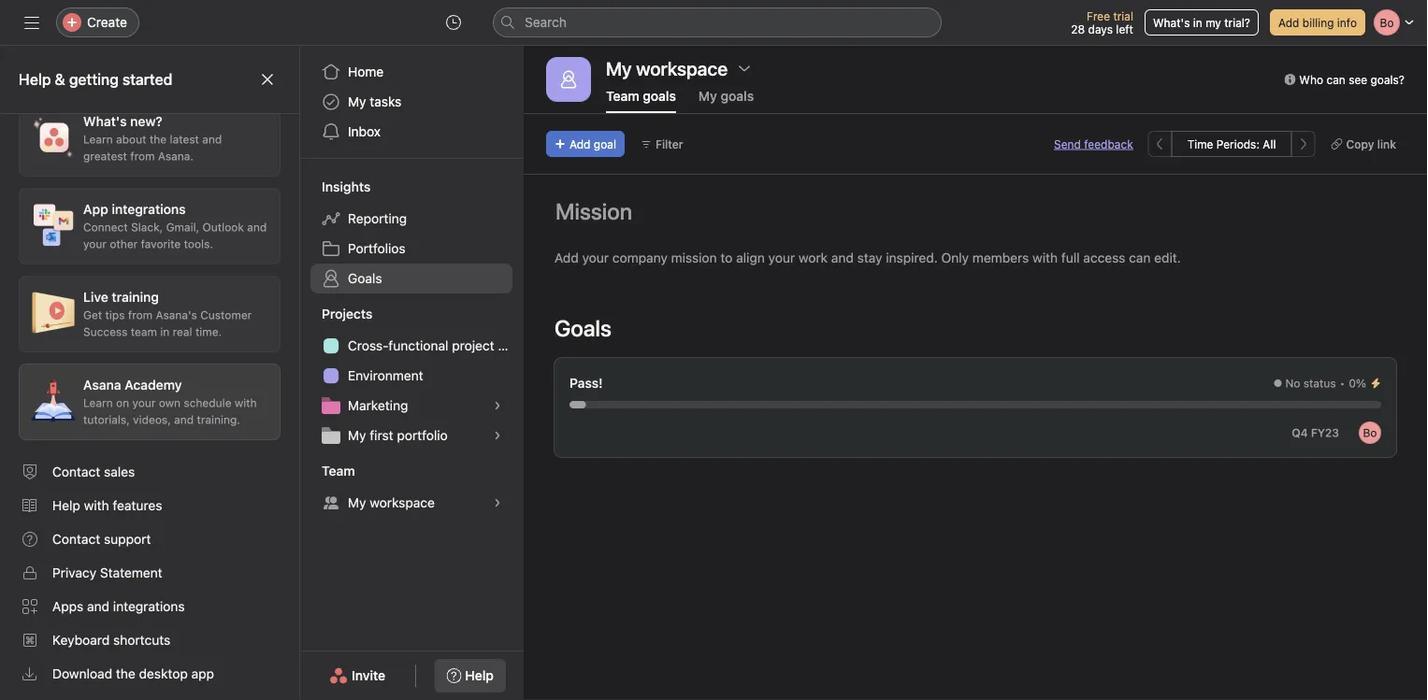 Task type: vqa. For each thing, say whether or not it's contained in the screenshot.
Completed tasks link
no



Task type: describe. For each thing, give the bounding box(es) containing it.
add for add goal
[[570, 137, 591, 151]]

live training get tips from asana's customer success team in real time.
[[83, 289, 252, 339]]

search
[[525, 14, 567, 30]]

invite button
[[317, 659, 398, 693]]

days
[[1088, 22, 1113, 36]]

schedule
[[184, 397, 232, 410]]

contact sales
[[52, 464, 135, 480]]

my first portfolio link
[[311, 421, 513, 451]]

tips
[[105, 309, 125, 322]]

company
[[612, 250, 668, 266]]

all
[[1263, 137, 1276, 151]]

my for my tasks
[[348, 94, 366, 109]]

project
[[452, 338, 494, 354]]

who
[[1299, 73, 1324, 86]]

add goal
[[570, 137, 616, 151]]

Mission title text field
[[543, 190, 637, 233]]

edit.
[[1154, 250, 1181, 266]]

help with features button
[[7, 489, 292, 523]]

real
[[173, 325, 192, 339]]

what's new? learn about the latest and greatest from asana.
[[83, 114, 222, 163]]

cross-functional project plan link
[[311, 331, 524, 361]]

help for help & getting started
[[19, 71, 51, 88]]

help for help with features
[[52, 498, 80, 513]]

the inside button
[[116, 666, 135, 682]]

privacy statement button
[[7, 557, 292, 590]]

download the desktop app button
[[7, 658, 292, 691]]

what's in my trial?
[[1153, 16, 1250, 29]]

q4
[[1292, 427, 1308, 440]]

create button
[[56, 7, 139, 37]]

privacy
[[52, 565, 96, 581]]

goals inside "link"
[[348, 271, 382, 286]]

and left stay
[[831, 250, 854, 266]]

home
[[348, 64, 384, 80]]

free
[[1087, 9, 1110, 22]]

projects element
[[299, 297, 524, 455]]

no
[[1286, 377, 1301, 390]]

send feedback link
[[1054, 136, 1133, 152]]

contact support
[[52, 532, 151, 547]]

goals for team goals
[[643, 88, 676, 104]]

time periods: all
[[1188, 137, 1276, 151]]

your right 'align'
[[768, 250, 795, 266]]

&
[[55, 71, 65, 88]]

desktop
[[139, 666, 188, 682]]

teams element
[[299, 455, 524, 522]]

q4 fy23 button
[[1284, 420, 1348, 446]]

trial?
[[1225, 16, 1250, 29]]

contact support button
[[7, 523, 292, 557]]

add billing info
[[1279, 16, 1357, 29]]

live training
[[83, 289, 159, 305]]

tasks
[[370, 94, 402, 109]]

in inside the live training get tips from asana's customer success team in real time.
[[160, 325, 170, 339]]

global element
[[299, 46, 524, 158]]

what's new?
[[83, 114, 162, 129]]

asana academy
[[83, 377, 182, 393]]

insights button
[[299, 178, 371, 196]]

see details, marketing image
[[492, 400, 503, 412]]

see details, my workspace image
[[492, 498, 503, 509]]

help & getting started
[[19, 71, 172, 88]]

2 horizontal spatial with
[[1033, 250, 1058, 266]]

help inside help dropdown button
[[465, 668, 494, 684]]

and inside button
[[87, 599, 110, 615]]

cross-functional project plan
[[348, 338, 524, 354]]

insights element
[[299, 170, 524, 297]]

favorite
[[141, 238, 181, 251]]

asana academy learn on your own schedule with tutorials, videos, and training.
[[83, 377, 257, 427]]

plan
[[498, 338, 524, 354]]

tutorials,
[[83, 413, 130, 427]]

28
[[1071, 22, 1085, 36]]

outlook
[[203, 221, 244, 234]]

the inside what's new? learn about the latest and greatest from asana.
[[150, 133, 167, 146]]

bo button
[[1359, 422, 1381, 444]]

integrations
[[113, 599, 185, 615]]

from inside the live training get tips from asana's customer success team in real time.
[[128, 309, 153, 322]]

to
[[721, 250, 733, 266]]

download the desktop app
[[52, 666, 214, 682]]

team for team
[[322, 463, 355, 479]]

trial
[[1113, 9, 1134, 22]]

free trial 28 days left
[[1071, 9, 1134, 36]]

learn for what's new?
[[83, 133, 113, 146]]

send feedback
[[1054, 137, 1133, 151]]

history image
[[446, 15, 461, 30]]

portfolios link
[[311, 234, 513, 264]]

sales
[[104, 464, 135, 480]]

search list box
[[493, 7, 942, 37]]

support
[[104, 532, 151, 547]]

functional
[[388, 338, 448, 354]]

my first portfolio
[[348, 428, 448, 443]]

customer
[[200, 309, 252, 322]]

1 horizontal spatial goals
[[555, 315, 612, 341]]

keyboard
[[52, 633, 110, 648]]

asana's
[[156, 309, 197, 322]]

0 horizontal spatial can
[[1129, 250, 1151, 266]]

getting started
[[69, 71, 172, 88]]

time periods: all button
[[1172, 131, 1292, 157]]

create
[[87, 14, 127, 30]]

feedback
[[1084, 137, 1133, 151]]



Task type: locate. For each thing, give the bounding box(es) containing it.
1 horizontal spatial with
[[235, 397, 257, 410]]

team goals
[[606, 88, 676, 104]]

videos,
[[133, 413, 171, 427]]

slack,
[[131, 221, 163, 234]]

1 vertical spatial from
[[128, 309, 153, 322]]

filter button
[[632, 131, 692, 157]]

0 horizontal spatial in
[[160, 325, 170, 339]]

training.
[[197, 413, 240, 427]]

can left see at the right of the page
[[1327, 73, 1346, 86]]

my inside global 'element'
[[348, 94, 366, 109]]

•
[[1340, 377, 1345, 390]]

0 vertical spatial add
[[1279, 16, 1300, 29]]

2 vertical spatial help
[[465, 668, 494, 684]]

0 vertical spatial help
[[19, 71, 51, 88]]

0 vertical spatial from
[[130, 150, 155, 163]]

app integrations
[[83, 202, 186, 217]]

send
[[1054, 137, 1081, 151]]

copy link
[[1346, 137, 1396, 151]]

0 vertical spatial can
[[1327, 73, 1346, 86]]

billing
[[1303, 16, 1334, 29]]

other
[[110, 238, 138, 251]]

success
[[83, 325, 128, 339]]

access
[[1083, 250, 1126, 266]]

and right apps
[[87, 599, 110, 615]]

hide sidebar image
[[24, 15, 39, 30]]

1 goals from the left
[[643, 88, 676, 104]]

add for add your company mission to align your work and stay inspired. only members with full access can edit.
[[555, 250, 579, 266]]

and inside asana academy learn on your own schedule with tutorials, videos, and training.
[[174, 413, 194, 427]]

your down connect
[[83, 238, 107, 251]]

in inside button
[[1193, 16, 1203, 29]]

time.
[[195, 325, 222, 339]]

the down keyboard shortcuts
[[116, 666, 135, 682]]

home link
[[311, 57, 513, 87]]

contact for contact sales
[[52, 464, 100, 480]]

0%
[[1349, 377, 1366, 390]]

apps
[[52, 599, 83, 615]]

own
[[159, 397, 181, 410]]

2 vertical spatial add
[[555, 250, 579, 266]]

my left the 'first'
[[348, 428, 366, 443]]

from up team
[[128, 309, 153, 322]]

my goals
[[699, 88, 754, 104]]

goals down show options icon
[[721, 88, 754, 104]]

show options image
[[737, 61, 752, 76]]

my workspace
[[348, 495, 435, 511]]

from inside what's new? learn about the latest and greatest from asana.
[[130, 150, 155, 163]]

fy23
[[1311, 427, 1339, 440]]

2 goals from the left
[[721, 88, 754, 104]]

add inside button
[[1279, 16, 1300, 29]]

my tasks link
[[311, 87, 513, 117]]

features
[[113, 498, 162, 513]]

0 vertical spatial with
[[1033, 250, 1058, 266]]

your up videos,
[[132, 397, 156, 410]]

goals for my goals
[[721, 88, 754, 104]]

with inside asana academy learn on your own schedule with tutorials, videos, and training.
[[235, 397, 257, 410]]

privacy statement
[[52, 565, 162, 581]]

filter
[[656, 137, 683, 151]]

my inside projects element
[[348, 428, 366, 443]]

who can see goals?
[[1299, 73, 1405, 86]]

contact for contact support
[[52, 532, 100, 547]]

status
[[1304, 377, 1336, 390]]

1 horizontal spatial the
[[150, 133, 167, 146]]

0 horizontal spatial with
[[84, 498, 109, 513]]

your left company
[[582, 250, 609, 266]]

inbox link
[[311, 117, 513, 147]]

members
[[973, 250, 1029, 266]]

workspace
[[370, 495, 435, 511]]

0 vertical spatial contact
[[52, 464, 100, 480]]

1 vertical spatial help
[[52, 498, 80, 513]]

2 vertical spatial with
[[84, 498, 109, 513]]

learn for asana academy
[[83, 397, 113, 410]]

1 vertical spatial team
[[322, 463, 355, 479]]

contact sales button
[[7, 455, 292, 489]]

portfolio
[[397, 428, 448, 443]]

0 horizontal spatial team
[[322, 463, 355, 479]]

portfolios
[[348, 241, 406, 256]]

my for my goals
[[699, 88, 717, 104]]

my for my first portfolio
[[348, 428, 366, 443]]

and down own at the left bottom of page
[[174, 413, 194, 427]]

see
[[1349, 73, 1368, 86]]

with inside button
[[84, 498, 109, 513]]

full
[[1061, 250, 1080, 266]]

and inside what's new? learn about the latest and greatest from asana.
[[202, 133, 222, 146]]

in left my
[[1193, 16, 1203, 29]]

1 vertical spatial add
[[570, 137, 591, 151]]

2 horizontal spatial help
[[465, 668, 494, 684]]

bo
[[1363, 427, 1377, 440]]

with
[[1033, 250, 1058, 266], [235, 397, 257, 410], [84, 498, 109, 513]]

inspired.
[[886, 250, 938, 266]]

your inside app integrations connect slack, gmail, outlook and your other favorite tools.
[[83, 238, 107, 251]]

1 learn from the top
[[83, 133, 113, 146]]

1 vertical spatial the
[[116, 666, 135, 682]]

contact up privacy
[[52, 532, 100, 547]]

with left 'full' at top
[[1033, 250, 1058, 266]]

add billing info button
[[1270, 9, 1366, 36]]

add for add billing info
[[1279, 16, 1300, 29]]

insights
[[322, 179, 371, 195]]

with down contact sales
[[84, 498, 109, 513]]

only
[[941, 250, 969, 266]]

in left the real
[[160, 325, 170, 339]]

learn inside asana academy learn on your own schedule with tutorials, videos, and training.
[[83, 397, 113, 410]]

1 contact from the top
[[52, 464, 100, 480]]

marketing link
[[311, 391, 513, 421]]

help inside help with features button
[[52, 498, 80, 513]]

my inside teams element
[[348, 495, 366, 511]]

my workspace
[[606, 57, 728, 79]]

add left goal
[[570, 137, 591, 151]]

and inside app integrations connect slack, gmail, outlook and your other favorite tools.
[[247, 221, 267, 234]]

0 vertical spatial goals
[[348, 271, 382, 286]]

1 horizontal spatial can
[[1327, 73, 1346, 86]]

my
[[1206, 16, 1221, 29]]

cross-
[[348, 338, 388, 354]]

learn inside what's new? learn about the latest and greatest from asana.
[[83, 133, 113, 146]]

goal
[[594, 137, 616, 151]]

0 horizontal spatial goals
[[348, 271, 382, 286]]

0 horizontal spatial help
[[19, 71, 51, 88]]

team for team goals
[[606, 88, 639, 104]]

my for my workspace
[[348, 495, 366, 511]]

inbox
[[348, 124, 381, 139]]

team up my workspace
[[322, 463, 355, 479]]

1 vertical spatial learn
[[83, 397, 113, 410]]

goals?
[[1371, 73, 1405, 86]]

1 horizontal spatial in
[[1193, 16, 1203, 29]]

can left edit.
[[1129, 250, 1151, 266]]

2 contact from the top
[[52, 532, 100, 547]]

my down my workspace
[[699, 88, 717, 104]]

see details, my first portfolio image
[[492, 430, 503, 441]]

my tasks
[[348, 94, 402, 109]]

work
[[799, 250, 828, 266]]

copy link button
[[1323, 131, 1405, 157]]

1 vertical spatial goals
[[555, 315, 612, 341]]

goals down my workspace
[[643, 88, 676, 104]]

from down about
[[130, 150, 155, 163]]

2 learn from the top
[[83, 397, 113, 410]]

add left billing
[[1279, 16, 1300, 29]]

and right outlook
[[247, 221, 267, 234]]

1 vertical spatial with
[[235, 397, 257, 410]]

goals link
[[311, 264, 513, 294]]

goals down portfolios
[[348, 271, 382, 286]]

goals
[[348, 271, 382, 286], [555, 315, 612, 341]]

1 horizontal spatial goals
[[721, 88, 754, 104]]

0 vertical spatial in
[[1193, 16, 1203, 29]]

1 horizontal spatial team
[[606, 88, 639, 104]]

add your company mission to align your work and stay inspired. only members with full access can edit.
[[555, 250, 1181, 266]]

0 horizontal spatial goals
[[643, 88, 676, 104]]

statement
[[100, 565, 162, 581]]

time
[[1188, 137, 1213, 151]]

what's
[[1153, 16, 1190, 29]]

pass!
[[570, 376, 603, 391]]

shortcuts
[[113, 633, 170, 648]]

apps and integrations
[[52, 599, 185, 615]]

1 vertical spatial can
[[1129, 250, 1151, 266]]

can
[[1327, 73, 1346, 86], [1129, 250, 1151, 266]]

0 vertical spatial team
[[606, 88, 639, 104]]

team up goal
[[606, 88, 639, 104]]

about
[[116, 133, 146, 146]]

0 vertical spatial the
[[150, 133, 167, 146]]

add down mission title 'text box'
[[555, 250, 579, 266]]

1 vertical spatial contact
[[52, 532, 100, 547]]

search button
[[493, 7, 942, 37]]

reporting link
[[311, 204, 513, 234]]

add inside button
[[570, 137, 591, 151]]

and right latest
[[202, 133, 222, 146]]

on
[[116, 397, 129, 410]]

1 vertical spatial in
[[160, 325, 170, 339]]

my goals link
[[699, 88, 754, 113]]

my
[[699, 88, 717, 104], [348, 94, 366, 109], [348, 428, 366, 443], [348, 495, 366, 511]]

1 horizontal spatial help
[[52, 498, 80, 513]]

mission
[[671, 250, 717, 266]]

environment
[[348, 368, 423, 383]]

help button
[[434, 659, 506, 693]]

learn up greatest in the left top of the page
[[83, 133, 113, 146]]

with up training.
[[235, 397, 257, 410]]

the up asana.
[[150, 133, 167, 146]]

marketing
[[348, 398, 408, 413]]

contact left sales
[[52, 464, 100, 480]]

goals up the pass!
[[555, 315, 612, 341]]

your inside asana academy learn on your own schedule with tutorials, videos, and training.
[[132, 397, 156, 410]]

no status
[[1286, 377, 1336, 390]]

close help & getting started image
[[260, 72, 275, 87]]

my down team dropdown button
[[348, 495, 366, 511]]

learn up tutorials,
[[83, 397, 113, 410]]

my left tasks
[[348, 94, 366, 109]]

copy
[[1346, 137, 1374, 151]]

projects
[[322, 306, 373, 322]]

periods:
[[1217, 137, 1260, 151]]

what's in my trial? button
[[1145, 9, 1259, 36]]

team
[[606, 88, 639, 104], [322, 463, 355, 479]]

team inside dropdown button
[[322, 463, 355, 479]]

team button
[[299, 462, 355, 481]]

from
[[130, 150, 155, 163], [128, 309, 153, 322]]

0 horizontal spatial the
[[116, 666, 135, 682]]

0 vertical spatial learn
[[83, 133, 113, 146]]

greatest
[[83, 150, 127, 163]]



